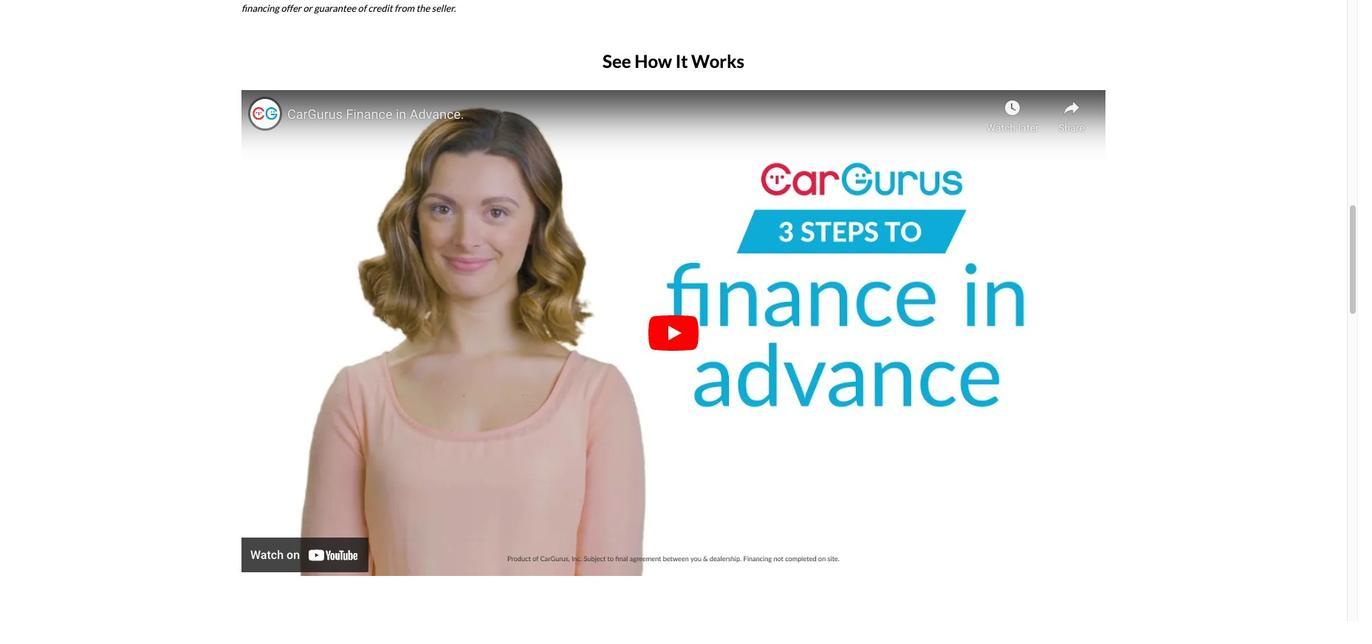 Task type: describe. For each thing, give the bounding box(es) containing it.
it
[[676, 50, 688, 72]]

see how it works
[[603, 50, 745, 72]]



Task type: vqa. For each thing, say whether or not it's contained in the screenshot.
the See within "CarGurus tracks the prices of millions of used car listings every year. See how the average price of"
no



Task type: locate. For each thing, give the bounding box(es) containing it.
works
[[692, 50, 745, 72]]

see
[[603, 50, 631, 72]]

how
[[635, 50, 672, 72]]



